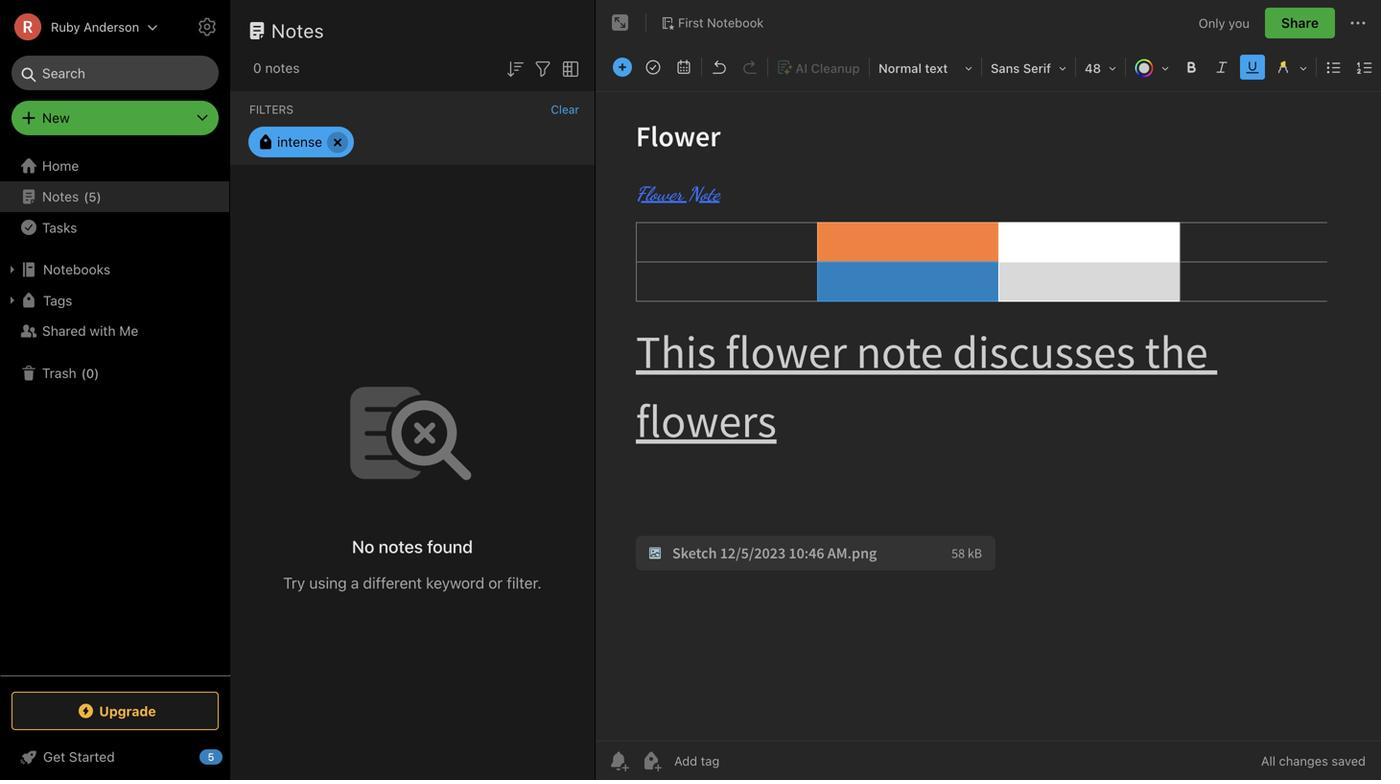 Task type: describe. For each thing, give the bounding box(es) containing it.
Search text field
[[25, 56, 205, 90]]

Add tag field
[[673, 753, 816, 769]]

) for trash
[[94, 366, 99, 380]]

Sort options field
[[504, 56, 527, 80]]

clear
[[551, 103, 579, 116]]

tasks button
[[0, 212, 229, 243]]

5 inside help and learning task checklist field
[[208, 751, 214, 763]]

italic image
[[1209, 54, 1236, 81]]

try
[[283, 574, 305, 592]]

new button
[[12, 101, 219, 135]]

( for notes
[[84, 189, 89, 204]]

ruby
[[51, 20, 80, 34]]

Highlight field
[[1268, 54, 1314, 82]]

numbered list image
[[1352, 54, 1379, 81]]

clear button
[[551, 103, 579, 116]]

notebook
[[707, 15, 764, 30]]

Font size field
[[1078, 54, 1123, 82]]

( for trash
[[81, 366, 86, 380]]

notes for notes ( 5 )
[[42, 189, 79, 204]]

first
[[678, 15, 704, 30]]

notebooks link
[[0, 254, 229, 285]]

normal
[[879, 61, 922, 75]]

task image
[[640, 54, 667, 81]]

View options field
[[555, 56, 582, 80]]

bold image
[[1178, 54, 1205, 81]]

only
[[1199, 16, 1226, 30]]

more actions image
[[1347, 12, 1370, 35]]

shared
[[42, 323, 86, 339]]

add tag image
[[640, 749, 663, 772]]

expand note image
[[609, 12, 632, 35]]

tasks
[[42, 219, 77, 235]]

add a reminder image
[[607, 749, 630, 772]]

notes for no
[[379, 536, 423, 557]]

calendar event image
[[671, 54, 697, 81]]

found
[[427, 536, 473, 557]]

sans
[[991, 61, 1020, 75]]

using
[[309, 574, 347, 592]]

Insert field
[[608, 54, 637, 81]]

get started
[[43, 749, 115, 765]]

sans serif
[[991, 61, 1051, 75]]

notes ( 5 )
[[42, 189, 101, 204]]

new
[[42, 110, 70, 126]]

saved
[[1332, 754, 1366, 768]]

try using a different keyword or filter.
[[283, 574, 542, 592]]

no
[[352, 536, 375, 557]]

first notebook button
[[654, 10, 771, 36]]

0 notes
[[253, 60, 300, 76]]

trash
[[42, 365, 76, 381]]

with
[[90, 323, 116, 339]]

5 inside notes ( 5 )
[[89, 189, 96, 204]]



Task type: locate. For each thing, give the bounding box(es) containing it.
no notes found
[[352, 536, 473, 557]]

More actions field
[[1347, 8, 1370, 38]]

1 vertical spatial 5
[[208, 751, 214, 763]]

settings image
[[196, 15, 219, 38]]

5 down home link
[[89, 189, 96, 204]]

( down home link
[[84, 189, 89, 204]]

Font color field
[[1128, 54, 1176, 82]]

1 vertical spatial (
[[81, 366, 86, 380]]

or
[[489, 574, 503, 592]]

expand notebooks image
[[5, 262, 20, 277]]

intense
[[277, 134, 322, 150]]

upgrade button
[[12, 692, 219, 730]]

trash ( 0 )
[[42, 365, 99, 381]]

text
[[925, 61, 948, 75]]

a
[[351, 574, 359, 592]]

different
[[363, 574, 422, 592]]

0 horizontal spatial notes
[[42, 189, 79, 204]]

) for notes
[[96, 189, 101, 204]]

0 horizontal spatial notes
[[265, 60, 300, 76]]

0 right trash
[[86, 366, 94, 380]]

notes for 0
[[265, 60, 300, 76]]

(
[[84, 189, 89, 204], [81, 366, 86, 380]]

notebooks
[[43, 261, 110, 277]]

started
[[69, 749, 115, 765]]

add filters image
[[532, 57, 555, 80]]

0 horizontal spatial 5
[[89, 189, 96, 204]]

0 vertical spatial 0
[[253, 60, 262, 76]]

serif
[[1023, 61, 1051, 75]]

)
[[96, 189, 101, 204], [94, 366, 99, 380]]

tags
[[43, 292, 72, 308]]

notes up different in the bottom of the page
[[379, 536, 423, 557]]

tree containing home
[[0, 151, 230, 674]]

0
[[253, 60, 262, 76], [86, 366, 94, 380]]

normal text
[[879, 61, 948, 75]]

changes
[[1279, 754, 1329, 768]]

tree
[[0, 151, 230, 674]]

0 vertical spatial )
[[96, 189, 101, 204]]

None search field
[[25, 56, 205, 90]]

Font family field
[[984, 54, 1074, 82]]

( inside trash ( 0 )
[[81, 366, 86, 380]]

filters
[[249, 103, 294, 116]]

all changes saved
[[1262, 754, 1366, 768]]

0 vertical spatial notes
[[265, 60, 300, 76]]

1 horizontal spatial notes
[[272, 19, 324, 42]]

) down home link
[[96, 189, 101, 204]]

you
[[1229, 16, 1250, 30]]

anderson
[[84, 20, 139, 34]]

Account field
[[0, 8, 158, 46]]

note window element
[[596, 0, 1382, 780]]

Help and Learning task checklist field
[[0, 742, 230, 772]]

0 horizontal spatial 0
[[86, 366, 94, 380]]

keyword
[[426, 574, 485, 592]]

expand tags image
[[5, 293, 20, 308]]

( right trash
[[81, 366, 86, 380]]

notes up 0 notes
[[272, 19, 324, 42]]

1 horizontal spatial notes
[[379, 536, 423, 557]]

notes
[[272, 19, 324, 42], [42, 189, 79, 204]]

0 vertical spatial notes
[[272, 19, 324, 42]]

5
[[89, 189, 96, 204], [208, 751, 214, 763]]

1 vertical spatial notes
[[42, 189, 79, 204]]

1 horizontal spatial 5
[[208, 751, 214, 763]]

1 horizontal spatial 0
[[253, 60, 262, 76]]

underline image
[[1240, 54, 1266, 81]]

notes up 'filters'
[[265, 60, 300, 76]]

notes down home
[[42, 189, 79, 204]]

notes
[[265, 60, 300, 76], [379, 536, 423, 557]]

) inside trash ( 0 )
[[94, 366, 99, 380]]

only you
[[1199, 16, 1250, 30]]

( inside notes ( 5 )
[[84, 189, 89, 204]]

share button
[[1265, 8, 1336, 38]]

0 vertical spatial 5
[[89, 189, 96, 204]]

home link
[[0, 151, 230, 181]]

home
[[42, 158, 79, 174]]

notes for notes
[[272, 19, 324, 42]]

0 up 'filters'
[[253, 60, 262, 76]]

Add filters field
[[532, 56, 555, 80]]

get
[[43, 749, 65, 765]]

shared with me
[[42, 323, 138, 339]]

tags button
[[0, 285, 229, 316]]

1 vertical spatial )
[[94, 366, 99, 380]]

all
[[1262, 754, 1276, 768]]

ruby anderson
[[51, 20, 139, 34]]

upgrade
[[99, 703, 156, 719]]

48
[[1085, 61, 1101, 75]]

bulleted list image
[[1321, 54, 1348, 81]]

1 vertical spatial 0
[[86, 366, 94, 380]]

undo image
[[706, 54, 733, 81]]

me
[[119, 323, 138, 339]]

0 inside trash ( 0 )
[[86, 366, 94, 380]]

1 vertical spatial notes
[[379, 536, 423, 557]]

filter.
[[507, 574, 542, 592]]

5 left click to collapse image
[[208, 751, 214, 763]]

) right trash
[[94, 366, 99, 380]]

) inside notes ( 5 )
[[96, 189, 101, 204]]

0 vertical spatial (
[[84, 189, 89, 204]]

first notebook
[[678, 15, 764, 30]]

share
[[1282, 15, 1319, 31]]

shared with me link
[[0, 316, 229, 346]]

click to collapse image
[[223, 745, 237, 768]]

intense button
[[248, 127, 354, 157]]

Heading level field
[[872, 54, 980, 82]]

Note Editor text field
[[596, 92, 1382, 741]]



Task type: vqa. For each thing, say whether or not it's contained in the screenshot.
Normal
yes



